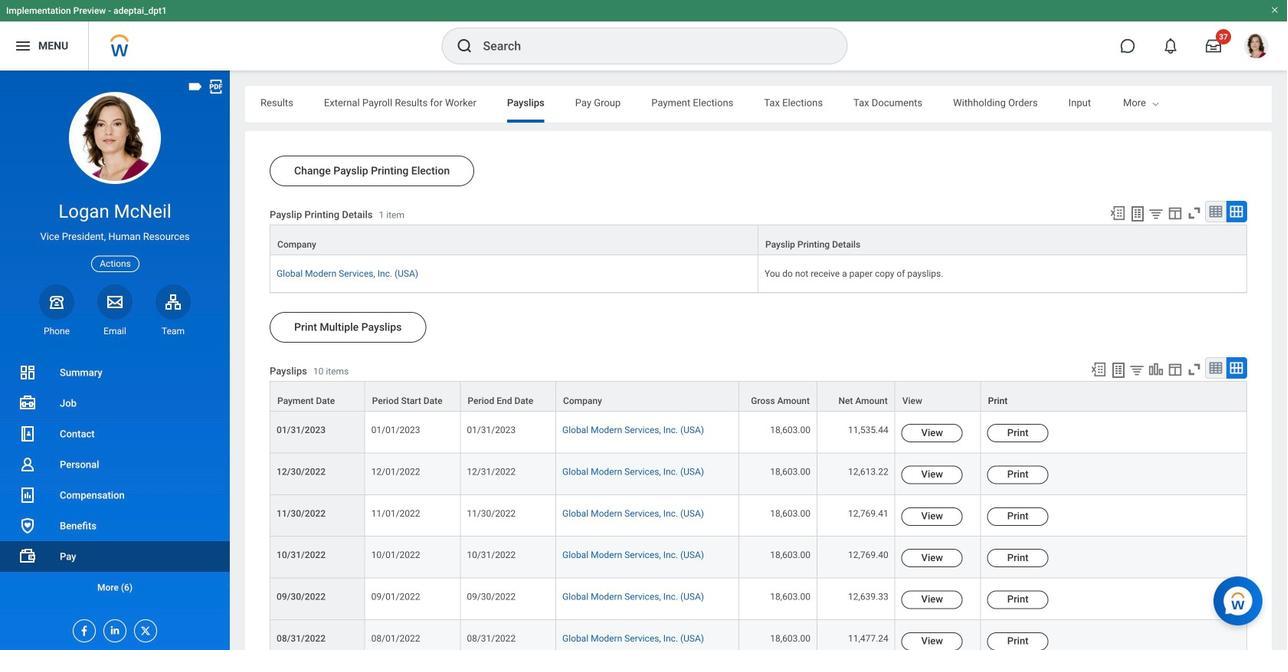 Task type: vqa. For each thing, say whether or not it's contained in the screenshot.
notifications large ICON
yes



Task type: locate. For each thing, give the bounding box(es) containing it.
view worker - expand/collapse chart image
[[1148, 361, 1165, 378]]

export to excel image for export to worksheets image
[[1091, 361, 1108, 378]]

1 horizontal spatial export to excel image
[[1110, 205, 1127, 222]]

table image right fullscreen icon
[[1209, 204, 1224, 219]]

justify image
[[14, 37, 32, 55]]

tag image
[[187, 78, 204, 95]]

export to excel image left export to worksheets icon
[[1110, 205, 1127, 222]]

0 vertical spatial toolbar
[[1103, 201, 1248, 225]]

table image
[[1209, 204, 1224, 219], [1209, 360, 1224, 376]]

select to filter grid data image
[[1129, 362, 1146, 378]]

6 row from the top
[[270, 495, 1248, 537]]

banner
[[0, 0, 1288, 71]]

1 vertical spatial export to excel image
[[1091, 361, 1108, 378]]

phone logan mcneil element
[[39, 325, 74, 337]]

toolbar for 1st row from the top of the page
[[1103, 201, 1248, 225]]

0 horizontal spatial export to excel image
[[1091, 361, 1108, 378]]

team logan mcneil element
[[156, 325, 191, 337]]

contact image
[[18, 425, 37, 443]]

profile logan mcneil image
[[1245, 34, 1269, 61]]

expand table image
[[1230, 204, 1245, 219], [1230, 360, 1245, 376]]

1 vertical spatial table image
[[1209, 360, 1224, 376]]

table image for 2nd expand table icon
[[1209, 360, 1224, 376]]

inbox large image
[[1207, 38, 1222, 54]]

expand table image right fullscreen image
[[1230, 360, 1245, 376]]

export to excel image
[[1110, 205, 1127, 222], [1091, 361, 1108, 378]]

list
[[0, 357, 230, 603]]

row
[[270, 225, 1248, 256], [270, 255, 1248, 293], [270, 381, 1248, 412], [270, 412, 1248, 453], [270, 453, 1248, 495], [270, 495, 1248, 537], [270, 537, 1248, 578], [270, 578, 1248, 620], [270, 620, 1248, 650]]

column header
[[270, 225, 759, 256]]

close environment banner image
[[1271, 5, 1280, 15]]

compensation image
[[18, 486, 37, 504]]

facebook image
[[74, 620, 90, 637]]

1 table image from the top
[[1209, 204, 1224, 219]]

2 expand table image from the top
[[1230, 360, 1245, 376]]

table image right fullscreen image
[[1209, 360, 1224, 376]]

view printable version (pdf) image
[[208, 78, 225, 95]]

expand table image right fullscreen icon
[[1230, 204, 1245, 219]]

export to worksheets image
[[1129, 205, 1148, 223]]

0 vertical spatial expand table image
[[1230, 204, 1245, 219]]

tab list
[[245, 86, 1288, 123]]

0 vertical spatial table image
[[1209, 204, 1224, 219]]

export to excel image left export to worksheets image
[[1091, 361, 1108, 378]]

linkedin image
[[104, 620, 121, 636]]

1 vertical spatial expand table image
[[1230, 360, 1245, 376]]

email logan mcneil element
[[97, 325, 133, 337]]

0 vertical spatial export to excel image
[[1110, 205, 1127, 222]]

1 row from the top
[[270, 225, 1248, 256]]

2 table image from the top
[[1209, 360, 1224, 376]]

job image
[[18, 394, 37, 412]]

toolbar
[[1103, 201, 1248, 225], [1084, 357, 1248, 381]]

x image
[[135, 620, 152, 637]]

1 vertical spatial toolbar
[[1084, 357, 1248, 381]]



Task type: describe. For each thing, give the bounding box(es) containing it.
fullscreen image
[[1187, 361, 1204, 378]]

pay image
[[18, 547, 37, 566]]

1 expand table image from the top
[[1230, 204, 1245, 219]]

Search Workday  search field
[[483, 29, 816, 63]]

navigation pane region
[[0, 71, 230, 650]]

toolbar for seventh row from the bottom of the page
[[1084, 357, 1248, 381]]

export to excel image for export to worksheets icon
[[1110, 205, 1127, 222]]

9 row from the top
[[270, 620, 1248, 650]]

table image for 2nd expand table icon from the bottom
[[1209, 204, 1224, 219]]

summary image
[[18, 363, 37, 382]]

7 row from the top
[[270, 537, 1248, 578]]

5 row from the top
[[270, 453, 1248, 495]]

2 row from the top
[[270, 255, 1248, 293]]

export to worksheets image
[[1110, 361, 1128, 380]]

fullscreen image
[[1187, 205, 1204, 222]]

phone image
[[46, 293, 67, 311]]

8 row from the top
[[270, 578, 1248, 620]]

click to view/edit grid preferences image
[[1168, 361, 1184, 378]]

click to view/edit grid preferences image
[[1168, 205, 1184, 222]]

select to filter grid data image
[[1148, 205, 1165, 222]]

benefits image
[[18, 517, 37, 535]]

personal image
[[18, 455, 37, 474]]

notifications large image
[[1164, 38, 1179, 54]]

view team image
[[164, 293, 182, 311]]

search image
[[456, 37, 474, 55]]

mail image
[[106, 293, 124, 311]]

3 row from the top
[[270, 381, 1248, 412]]

4 row from the top
[[270, 412, 1248, 453]]



